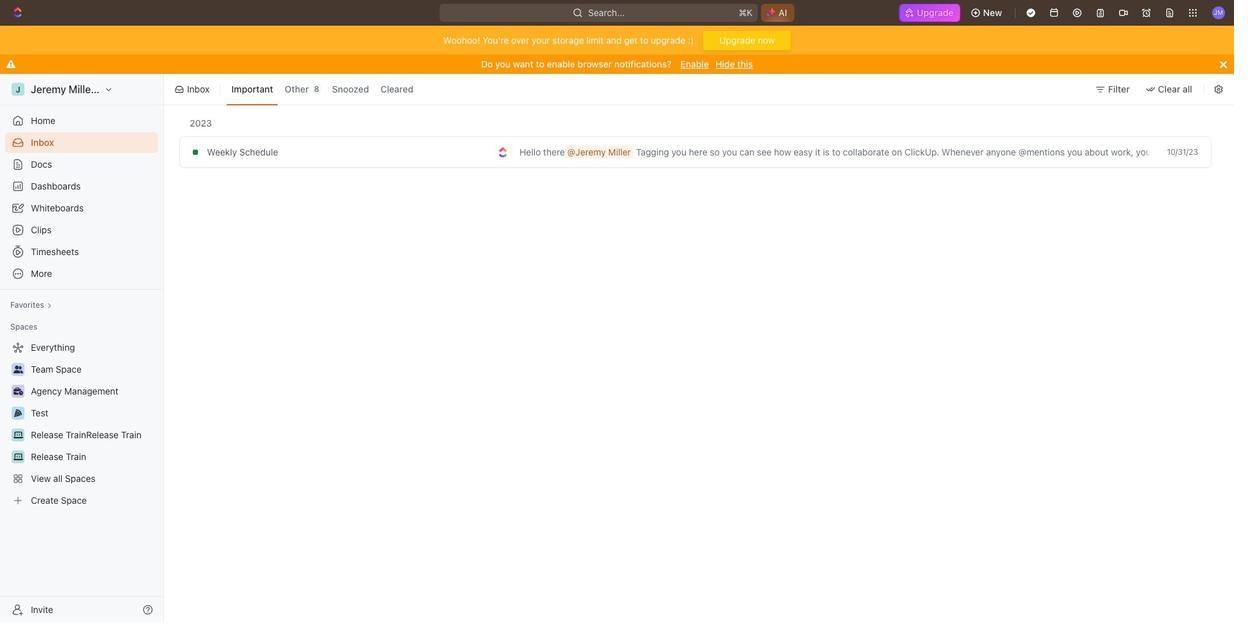 Task type: vqa. For each thing, say whether or not it's contained in the screenshot.
"More Settings" Button
no



Task type: describe. For each thing, give the bounding box(es) containing it.
laptop code image
[[13, 453, 23, 461]]

user group image
[[13, 366, 23, 373]]

laptop code image
[[13, 431, 23, 439]]



Task type: locate. For each thing, give the bounding box(es) containing it.
tree
[[5, 337, 158, 511]]

tab list
[[224, 71, 421, 107]]

business time image
[[13, 388, 23, 395]]

sidebar navigation
[[0, 74, 166, 622]]

pizza slice image
[[14, 409, 22, 417]]

tree inside sidebar navigation
[[5, 337, 158, 511]]

jeremy miller's workspace, , element
[[12, 83, 24, 96]]



